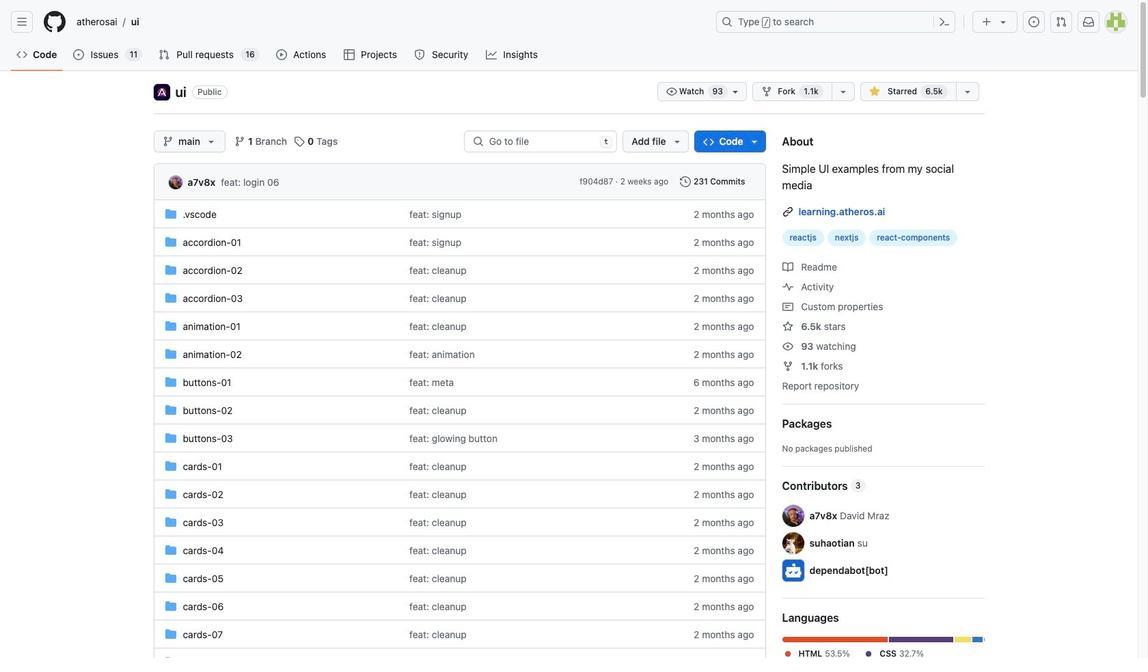 Task type: describe. For each thing, give the bounding box(es) containing it.
6 directory image from the top
[[165, 433, 176, 444]]

4 directory image from the top
[[165, 461, 176, 472]]

@dependabot[bot] image
[[782, 560, 804, 582]]

star fill image
[[869, 86, 880, 97]]

play image
[[276, 49, 287, 60]]

git branch image
[[234, 136, 245, 147]]

6516 users starred this repository element
[[921, 85, 948, 98]]

book image
[[782, 262, 793, 273]]

issue opened image for git pull request image
[[1029, 16, 1040, 27]]

8 directory image from the top
[[165, 573, 176, 584]]

11 directory image from the top
[[165, 657, 176, 658]]

css 32.7 image
[[889, 637, 954, 643]]

0 horizontal spatial triangle down image
[[206, 136, 217, 147]]

typescript 5.3 image
[[973, 637, 983, 643]]

history image
[[680, 176, 691, 187]]

homepage image
[[44, 11, 66, 33]]

3 directory image from the top
[[165, 293, 176, 304]]

1 directory image from the top
[[165, 237, 176, 247]]

git pull request image
[[1056, 16, 1067, 27]]

tag image
[[294, 136, 305, 147]]

search image
[[473, 136, 484, 147]]

html 53.5 image
[[782, 637, 888, 643]]

2 horizontal spatial triangle down image
[[998, 16, 1009, 27]]

1 horizontal spatial triangle down image
[[672, 136, 683, 147]]

plus image
[[982, 16, 993, 27]]

star image
[[782, 321, 793, 332]]

pulse image
[[782, 282, 793, 293]]

1 horizontal spatial code image
[[703, 136, 714, 147]]

4 directory image from the top
[[165, 377, 176, 388]]

1 horizontal spatial repo forked image
[[782, 361, 793, 372]]

owner avatar image
[[153, 84, 170, 100]]

shield image
[[415, 49, 426, 60]]



Task type: vqa. For each thing, say whether or not it's contained in the screenshot.
©
no



Task type: locate. For each thing, give the bounding box(es) containing it.
0 vertical spatial issue opened image
[[1029, 16, 1040, 27]]

1 directory image from the top
[[165, 209, 176, 219]]

triangle down image
[[749, 136, 760, 147]]

6 directory image from the top
[[165, 545, 176, 556]]

directory image
[[165, 237, 176, 247], [165, 321, 176, 332], [165, 349, 176, 360], [165, 377, 176, 388], [165, 405, 176, 416], [165, 433, 176, 444], [165, 489, 176, 500], [165, 573, 176, 584], [165, 601, 176, 612], [165, 629, 176, 640], [165, 657, 176, 658]]

10 directory image from the top
[[165, 629, 176, 640]]

1 vertical spatial code image
[[703, 136, 714, 147]]

notifications image
[[1084, 16, 1095, 27]]

5 directory image from the top
[[165, 405, 176, 416]]

triangle down image left git branch icon
[[206, 136, 217, 147]]

1 vertical spatial repo forked image
[[782, 361, 793, 372]]

0 vertical spatial repo forked image
[[762, 86, 773, 97]]

2 dot fill image from the left
[[864, 649, 875, 658]]

note image
[[782, 301, 793, 312]]

9 directory image from the top
[[165, 601, 176, 612]]

link image
[[782, 206, 793, 217]]

table image
[[344, 49, 355, 60]]

3 directory image from the top
[[165, 349, 176, 360]]

git branch image
[[162, 136, 173, 147]]

code image
[[16, 49, 27, 60], [703, 136, 714, 147]]

0 horizontal spatial code image
[[16, 49, 27, 60]]

eye image
[[782, 341, 793, 352]]

directory image
[[165, 209, 176, 219], [165, 265, 176, 276], [165, 293, 176, 304], [165, 461, 176, 472], [165, 517, 176, 528], [165, 545, 176, 556]]

1 horizontal spatial issue opened image
[[1029, 16, 1040, 27]]

@a7v8x image
[[782, 505, 804, 527]]

2 directory image from the top
[[165, 265, 176, 276]]

5 directory image from the top
[[165, 517, 176, 528]]

issue opened image
[[1029, 16, 1040, 27], [73, 49, 84, 60]]

0 vertical spatial code image
[[16, 49, 27, 60]]

graph image
[[486, 49, 497, 60]]

issue opened image for git pull request icon
[[73, 49, 84, 60]]

javascript 8.4 image
[[955, 637, 971, 643]]

triangle down image right plus image
[[998, 16, 1009, 27]]

0 horizontal spatial dot fill image
[[782, 649, 793, 658]]

see your forks of this repository image
[[838, 86, 849, 97]]

0 horizontal spatial repo forked image
[[762, 86, 773, 97]]

a7v8x image
[[169, 176, 182, 189]]

1 dot fill image from the left
[[782, 649, 793, 658]]

Go to file text field
[[489, 131, 595, 152]]

triangle down image up 'history' icon
[[672, 136, 683, 147]]

2 directory image from the top
[[165, 321, 176, 332]]

list
[[71, 11, 708, 33]]

7 directory image from the top
[[165, 489, 176, 500]]

@suhaotian image
[[782, 533, 804, 554]]

add this repository to a list image
[[962, 86, 973, 97]]

0 horizontal spatial issue opened image
[[73, 49, 84, 60]]

command palette image
[[939, 16, 950, 27]]

1 horizontal spatial dot fill image
[[864, 649, 875, 658]]

repo forked image
[[762, 86, 773, 97], [782, 361, 793, 372]]

triangle down image
[[998, 16, 1009, 27], [206, 136, 217, 147], [672, 136, 683, 147]]

1 vertical spatial issue opened image
[[73, 49, 84, 60]]

eye image
[[666, 86, 677, 97]]

git pull request image
[[159, 49, 170, 60]]

dot fill image
[[782, 649, 793, 658], [864, 649, 875, 658]]



